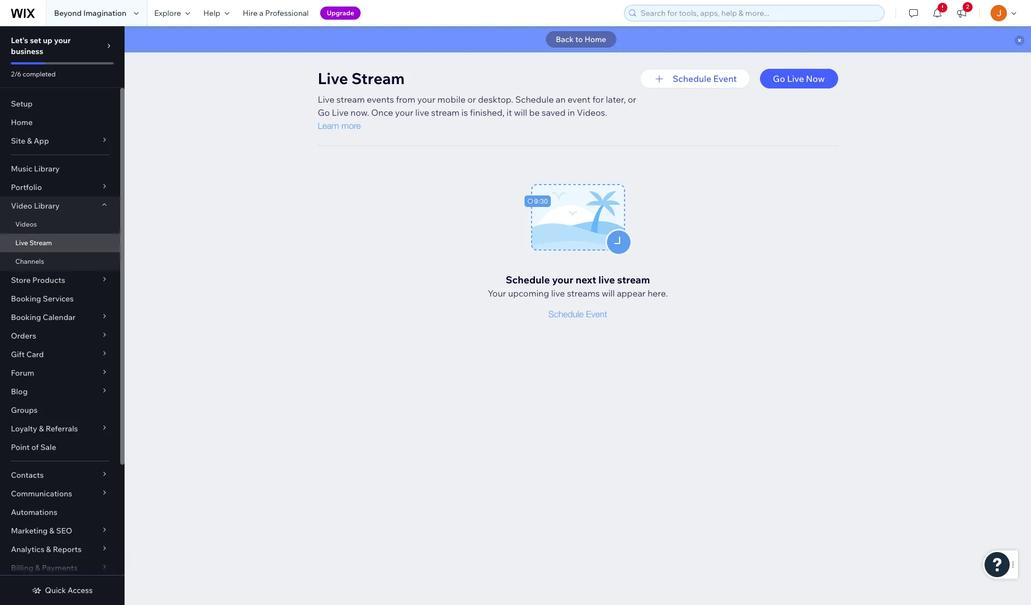 Task type: describe. For each thing, give the bounding box(es) containing it.
schedule inside live stream events from your mobile or desktop. schedule an event for later, or go live now. once your live stream is finished, it will be saved in videos. learn more
[[516, 94, 554, 105]]

videos link
[[0, 215, 120, 234]]

0 horizontal spatial stream
[[337, 94, 365, 105]]

communications button
[[0, 485, 120, 504]]

live inside button
[[788, 73, 805, 84]]

groups link
[[0, 401, 120, 420]]

setup link
[[0, 95, 120, 113]]

sidebar element
[[0, 26, 125, 606]]

loyalty & referrals
[[11, 424, 78, 434]]

from
[[396, 94, 416, 105]]

will inside live stream events from your mobile or desktop. schedule an event for later, or go live now. once your live stream is finished, it will be saved in videos. learn more
[[514, 107, 528, 118]]

hire
[[243, 8, 258, 18]]

schedule inside schedule your next live stream your upcoming live streams will appear here.
[[506, 274, 550, 287]]

& for loyalty
[[39, 424, 44, 434]]

event inside button
[[714, 73, 737, 84]]

loyalty & referrals button
[[0, 420, 120, 439]]

go live now
[[774, 73, 825, 84]]

& for marketing
[[49, 527, 54, 536]]

& for billing
[[35, 564, 40, 574]]

back to home alert
[[125, 26, 1032, 52]]

home inside "link"
[[11, 118, 33, 127]]

1 vertical spatial event
[[587, 310, 608, 319]]

marketing
[[11, 527, 48, 536]]

finished,
[[470, 107, 505, 118]]

go inside live stream events from your mobile or desktop. schedule an event for later, or go live now. once your live stream is finished, it will be saved in videos. learn more
[[318, 107, 330, 118]]

here.
[[648, 288, 668, 299]]

site
[[11, 136, 25, 146]]

services
[[43, 294, 74, 304]]

2/6 completed
[[11, 70, 56, 78]]

for
[[593, 94, 604, 105]]

orders
[[11, 331, 36, 341]]

music
[[11, 164, 32, 174]]

upcoming
[[509, 288, 550, 299]]

payments
[[42, 564, 78, 574]]

music library
[[11, 164, 60, 174]]

later,
[[606, 94, 626, 105]]

gift card button
[[0, 346, 120, 364]]

your right from
[[418, 94, 436, 105]]

imagination
[[83, 8, 127, 18]]

help
[[204, 8, 220, 18]]

next
[[576, 274, 597, 287]]

will inside schedule your next live stream your upcoming live streams will appear here.
[[602, 288, 615, 299]]

2
[[967, 3, 970, 10]]

of
[[31, 443, 39, 453]]

2 button
[[950, 0, 975, 26]]

groups
[[11, 406, 38, 416]]

back
[[556, 34, 574, 44]]

go inside button
[[774, 73, 786, 84]]

up
[[43, 36, 52, 45]]

gift
[[11, 350, 25, 360]]

live inside live stream events from your mobile or desktop. schedule an event for later, or go live now. once your live stream is finished, it will be saved in videos. learn more
[[416, 107, 430, 118]]

1 or from the left
[[468, 94, 476, 105]]

hire a professional
[[243, 8, 309, 18]]

calendar
[[43, 313, 76, 323]]

automations
[[11, 508, 57, 518]]

your
[[488, 288, 507, 299]]

2/6
[[11, 70, 21, 78]]

go live now button
[[760, 69, 839, 89]]

billing & payments button
[[0, 559, 120, 578]]

learn more button
[[318, 121, 361, 131]]

video
[[11, 201, 32, 211]]

gift card
[[11, 350, 44, 360]]

saved
[[542, 107, 566, 118]]

referrals
[[46, 424, 78, 434]]

store products
[[11, 276, 65, 285]]

booking calendar button
[[0, 308, 120, 327]]

1 horizontal spatial live
[[552, 288, 566, 299]]

your inside schedule your next live stream your upcoming live streams will appear here.
[[553, 274, 574, 287]]

2 horizontal spatial live
[[599, 274, 615, 287]]

to
[[576, 34, 583, 44]]

it
[[507, 107, 512, 118]]

library for music library
[[34, 164, 60, 174]]

in
[[568, 107, 575, 118]]

beyond
[[54, 8, 82, 18]]

point of sale
[[11, 443, 56, 453]]

orders button
[[0, 327, 120, 346]]

completed
[[23, 70, 56, 78]]

schedule event inside button
[[673, 73, 737, 84]]

live stream events from your mobile or desktop. schedule an event for later, or go live now. once your live stream is finished, it will be saved in videos. learn more
[[318, 94, 637, 131]]

contacts button
[[0, 466, 120, 485]]

let's set up your business
[[11, 36, 71, 56]]

appear
[[617, 288, 646, 299]]

blog
[[11, 387, 28, 397]]

& for analytics
[[46, 545, 51, 555]]

music library link
[[0, 160, 120, 178]]

forum
[[11, 369, 34, 378]]

card
[[26, 350, 44, 360]]

0 horizontal spatial schedule event
[[549, 310, 608, 319]]



Task type: vqa. For each thing, say whether or not it's contained in the screenshot.
Booking Calendar "POPUP BUTTON"
yes



Task type: locate. For each thing, give the bounding box(es) containing it.
schedule your next live stream your upcoming live streams will appear here.
[[488, 274, 668, 299]]

schedule event button
[[640, 69, 751, 89], [549, 310, 608, 319]]

schedule
[[673, 73, 712, 84], [516, 94, 554, 105], [506, 274, 550, 287], [549, 310, 584, 319]]

1 horizontal spatial go
[[774, 73, 786, 84]]

& inside popup button
[[27, 136, 32, 146]]

schedule event
[[673, 73, 737, 84], [549, 310, 608, 319]]

1 horizontal spatial home
[[585, 34, 607, 44]]

0 horizontal spatial go
[[318, 107, 330, 118]]

0 vertical spatial event
[[714, 73, 737, 84]]

live stream up the channels
[[15, 239, 52, 247]]

2 vertical spatial stream
[[618, 274, 651, 287]]

stream up the appear
[[618, 274, 651, 287]]

billing & payments
[[11, 564, 78, 574]]

0 vertical spatial home
[[585, 34, 607, 44]]

0 vertical spatial booking
[[11, 294, 41, 304]]

0 horizontal spatial event
[[587, 310, 608, 319]]

marketing & seo
[[11, 527, 72, 536]]

mobile
[[438, 94, 466, 105]]

forum button
[[0, 364, 120, 383]]

Search for tools, apps, help & more... field
[[638, 5, 882, 21]]

loyalty
[[11, 424, 37, 434]]

live inside 'link'
[[15, 239, 28, 247]]

0 horizontal spatial live stream
[[15, 239, 52, 247]]

site & app
[[11, 136, 49, 146]]

portfolio
[[11, 183, 42, 192]]

1 horizontal spatial stream
[[352, 69, 405, 88]]

live
[[318, 69, 348, 88], [788, 73, 805, 84], [318, 94, 335, 105], [332, 107, 349, 118], [15, 239, 28, 247]]

home link
[[0, 113, 120, 132]]

your inside let's set up your business
[[54, 36, 71, 45]]

or up is
[[468, 94, 476, 105]]

0 vertical spatial live
[[416, 107, 430, 118]]

0 vertical spatial stream
[[352, 69, 405, 88]]

1 horizontal spatial or
[[628, 94, 637, 105]]

& left seo at the bottom left of the page
[[49, 527, 54, 536]]

0 vertical spatial live stream
[[318, 69, 405, 88]]

stream down mobile
[[431, 107, 460, 118]]

store
[[11, 276, 31, 285]]

will left the appear
[[602, 288, 615, 299]]

& right loyalty
[[39, 424, 44, 434]]

go left "now"
[[774, 73, 786, 84]]

your left next
[[553, 274, 574, 287]]

stream inside schedule your next live stream your upcoming live streams will appear here.
[[618, 274, 651, 287]]

1 horizontal spatial will
[[602, 288, 615, 299]]

back to home button
[[546, 31, 617, 48]]

stream up the channels
[[30, 239, 52, 247]]

1 vertical spatial schedule event button
[[549, 310, 608, 319]]

channels link
[[0, 253, 120, 271]]

analytics & reports
[[11, 545, 82, 555]]

event
[[714, 73, 737, 84], [587, 310, 608, 319]]

your down from
[[395, 107, 414, 118]]

or
[[468, 94, 476, 105], [628, 94, 637, 105]]

0 vertical spatial schedule event button
[[640, 69, 751, 89]]

1 booking from the top
[[11, 294, 41, 304]]

back to home
[[556, 34, 607, 44]]

1 vertical spatial go
[[318, 107, 330, 118]]

portfolio button
[[0, 178, 120, 197]]

1 vertical spatial schedule event
[[549, 310, 608, 319]]

streams
[[567, 288, 600, 299]]

booking down store
[[11, 294, 41, 304]]

1 vertical spatial library
[[34, 201, 60, 211]]

events
[[367, 94, 394, 105]]

1 horizontal spatial schedule event
[[673, 73, 737, 84]]

1 horizontal spatial live stream
[[318, 69, 405, 88]]

video library button
[[0, 197, 120, 215]]

upgrade
[[327, 9, 354, 17]]

analytics & reports button
[[0, 541, 120, 559]]

live stream inside 'link'
[[15, 239, 52, 247]]

site & app button
[[0, 132, 120, 150]]

reports
[[53, 545, 82, 555]]

let's
[[11, 36, 28, 45]]

stream inside 'link'
[[30, 239, 52, 247]]

live down from
[[416, 107, 430, 118]]

& inside dropdown button
[[39, 424, 44, 434]]

hire a professional link
[[236, 0, 316, 26]]

booking services link
[[0, 290, 120, 308]]

1 vertical spatial stream
[[431, 107, 460, 118]]

explore
[[154, 8, 181, 18]]

library inside dropdown button
[[34, 201, 60, 211]]

channels
[[15, 258, 44, 266]]

0 horizontal spatial live
[[416, 107, 430, 118]]

1 vertical spatial will
[[602, 288, 615, 299]]

quick access button
[[32, 586, 93, 596]]

stream up now.
[[337, 94, 365, 105]]

an
[[556, 94, 566, 105]]

booking for booking services
[[11, 294, 41, 304]]

0 vertical spatial stream
[[337, 94, 365, 105]]

live right next
[[599, 274, 615, 287]]

2 booking from the top
[[11, 313, 41, 323]]

store products button
[[0, 271, 120, 290]]

is
[[462, 107, 468, 118]]

be
[[530, 107, 540, 118]]

your right up
[[54, 36, 71, 45]]

home down setup in the top left of the page
[[11, 118, 33, 127]]

1 vertical spatial stream
[[30, 239, 52, 247]]

or right later,
[[628, 94, 637, 105]]

quick
[[45, 586, 66, 596]]

2 horizontal spatial stream
[[618, 274, 651, 287]]

0 horizontal spatial home
[[11, 118, 33, 127]]

once
[[372, 107, 393, 118]]

1 horizontal spatial schedule event button
[[640, 69, 751, 89]]

billing
[[11, 564, 33, 574]]

live left streams
[[552, 288, 566, 299]]

video library
[[11, 201, 60, 211]]

1 vertical spatial home
[[11, 118, 33, 127]]

1 vertical spatial booking
[[11, 313, 41, 323]]

stream
[[337, 94, 365, 105], [431, 107, 460, 118], [618, 274, 651, 287]]

0 horizontal spatial or
[[468, 94, 476, 105]]

0 vertical spatial go
[[774, 73, 786, 84]]

blog button
[[0, 383, 120, 401]]

access
[[68, 586, 93, 596]]

upgrade button
[[320, 7, 361, 20]]

quick access
[[45, 586, 93, 596]]

library down portfolio 'popup button'
[[34, 201, 60, 211]]

& left reports
[[46, 545, 51, 555]]

videos
[[15, 220, 37, 229]]

setup
[[11, 99, 33, 109]]

will
[[514, 107, 528, 118], [602, 288, 615, 299]]

home inside button
[[585, 34, 607, 44]]

go up learn
[[318, 107, 330, 118]]

booking for booking calendar
[[11, 313, 41, 323]]

0 horizontal spatial will
[[514, 107, 528, 118]]

point of sale link
[[0, 439, 120, 457]]

live stream up events
[[318, 69, 405, 88]]

& right site
[[27, 136, 32, 146]]

automations link
[[0, 504, 120, 522]]

seo
[[56, 527, 72, 536]]

products
[[32, 276, 65, 285]]

analytics
[[11, 545, 44, 555]]

library up portfolio 'popup button'
[[34, 164, 60, 174]]

0 horizontal spatial schedule event button
[[549, 310, 608, 319]]

& for site
[[27, 136, 32, 146]]

videos.
[[577, 107, 608, 118]]

booking inside dropdown button
[[11, 313, 41, 323]]

2 or from the left
[[628, 94, 637, 105]]

0 horizontal spatial stream
[[30, 239, 52, 247]]

2 library from the top
[[34, 201, 60, 211]]

0 vertical spatial library
[[34, 164, 60, 174]]

1 horizontal spatial event
[[714, 73, 737, 84]]

booking calendar
[[11, 313, 76, 323]]

& right billing
[[35, 564, 40, 574]]

contacts
[[11, 471, 44, 481]]

booking up orders
[[11, 313, 41, 323]]

desktop.
[[478, 94, 514, 105]]

0 vertical spatial will
[[514, 107, 528, 118]]

& inside "popup button"
[[35, 564, 40, 574]]

2 vertical spatial live
[[552, 288, 566, 299]]

0 vertical spatial schedule event
[[673, 73, 737, 84]]

set
[[30, 36, 41, 45]]

1 library from the top
[[34, 164, 60, 174]]

professional
[[265, 8, 309, 18]]

sale
[[40, 443, 56, 453]]

will right it
[[514, 107, 528, 118]]

stream up events
[[352, 69, 405, 88]]

1 horizontal spatial stream
[[431, 107, 460, 118]]

booking services
[[11, 294, 74, 304]]

marketing & seo button
[[0, 522, 120, 541]]

library for video library
[[34, 201, 60, 211]]

home right to
[[585, 34, 607, 44]]

help button
[[197, 0, 236, 26]]

1 vertical spatial live
[[599, 274, 615, 287]]

1 vertical spatial live stream
[[15, 239, 52, 247]]

now
[[807, 73, 825, 84]]



